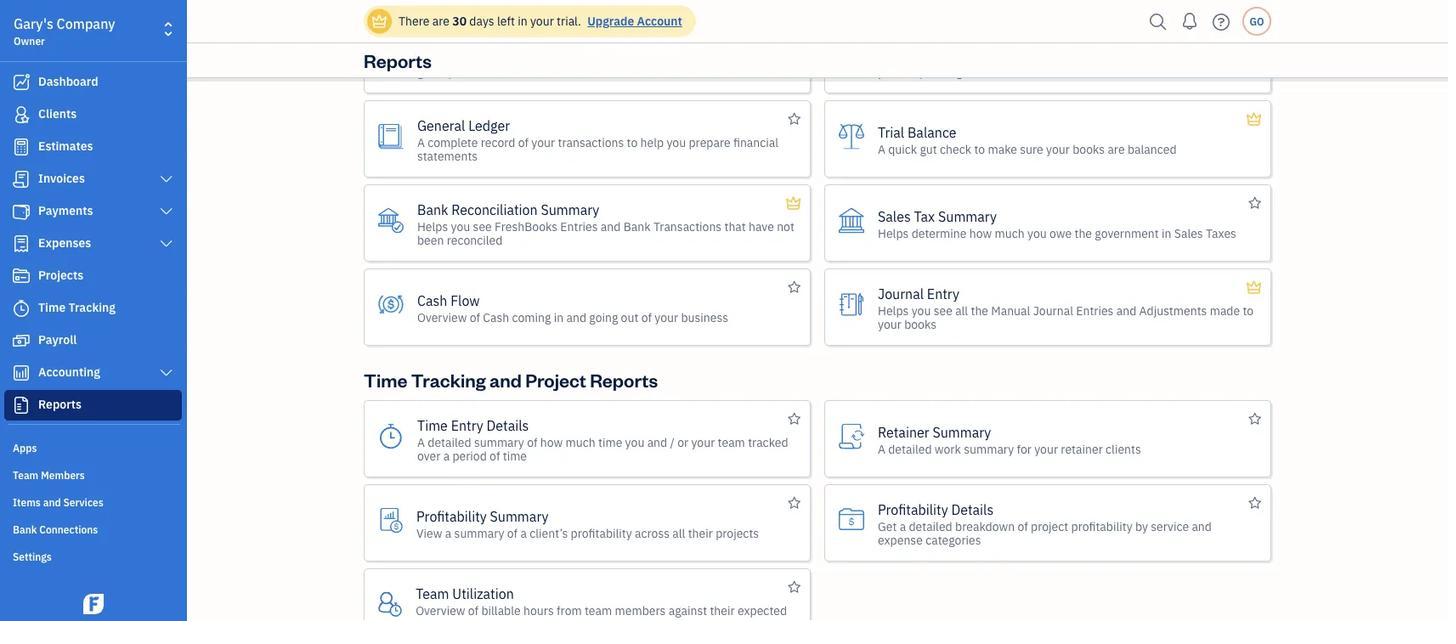 Task type: vqa. For each thing, say whether or not it's contained in the screenshot.
End date in  format text field at the top of page
no



Task type: locate. For each thing, give the bounding box(es) containing it.
determine inside profit & loss helps determine what you owe in taxes and if you're making more than you're spending
[[912, 50, 967, 66]]

1 horizontal spatial cash
[[483, 309, 509, 325]]

point
[[448, 64, 476, 79]]

for
[[1017, 441, 1032, 457]]

1 horizontal spatial how
[[970, 225, 992, 241]]

timer image
[[11, 300, 31, 317]]

0 vertical spatial see
[[473, 218, 492, 234]]

1 vertical spatial all
[[673, 525, 685, 541]]

1 vertical spatial tracking
[[411, 368, 486, 392]]

client image
[[11, 106, 31, 123]]

reports link
[[4, 390, 182, 421]]

1 vertical spatial entry
[[451, 416, 483, 434]]

0 horizontal spatial entry
[[451, 416, 483, 434]]

liabilities,
[[620, 50, 672, 66]]

of inside profitability details get a detailed breakdown of project profitability by service and expense categories
[[1018, 518, 1028, 534]]

1 chevron large down image from the top
[[159, 173, 174, 186]]

crown image
[[1245, 109, 1263, 129]]

chevron large down image inside "invoices" link
[[159, 173, 174, 186]]

0 vertical spatial are
[[432, 13, 450, 29]]

detailed
[[428, 434, 471, 450], [888, 441, 932, 457], [909, 518, 953, 534]]

services
[[63, 496, 103, 509]]

1 horizontal spatial the
[[1075, 225, 1092, 241]]

profitability for profitability summary
[[417, 507, 487, 525]]

0 horizontal spatial profitability
[[571, 525, 632, 541]]

helps inside 'bank reconciliation summary helps you see freshbooks entries and bank transactions that have not been reconciled'
[[417, 218, 448, 234]]

expected
[[738, 603, 787, 618]]

1 horizontal spatial you're
[[1122, 50, 1156, 66]]

balance down 30
[[417, 32, 466, 50]]

2 horizontal spatial time
[[417, 416, 448, 434]]

0 horizontal spatial profitability
[[417, 507, 487, 525]]

overview for cash
[[417, 309, 467, 325]]

1 horizontal spatial owe
[[1050, 225, 1072, 241]]

0 horizontal spatial books
[[904, 316, 937, 332]]

chevron large down image down the estimates link
[[159, 173, 174, 186]]

dashboard image
[[11, 74, 31, 91]]

bank for connections
[[13, 523, 37, 536]]

2 vertical spatial crown image
[[1245, 277, 1263, 297]]

to inside trial balance a quick gut check to make sure your books are balanced
[[974, 141, 985, 157]]

profitability inside profitability summary view a summary of a client's profitability across all their projects
[[417, 507, 487, 525]]

the left government
[[1075, 225, 1092, 241]]

in inside profit & loss helps determine what you owe in taxes and if you're making more than you're spending
[[1046, 50, 1056, 66]]

of inside balance sheet a snapshot of your company's assets, liabilities, and equity at any given point in time
[[480, 50, 490, 66]]

helps inside sales tax summary helps determine how much you owe the government in sales taxes
[[878, 225, 909, 241]]

0 horizontal spatial bank
[[13, 523, 37, 536]]

determine
[[912, 50, 967, 66], [912, 225, 967, 241]]

a right "over"
[[443, 448, 450, 464]]

and inside profitability details get a detailed breakdown of project profitability by service and expense categories
[[1192, 518, 1212, 534]]

details up categories
[[951, 501, 994, 518]]

their left 'projects'
[[688, 525, 713, 541]]

1 horizontal spatial time
[[364, 368, 407, 392]]

accounting link
[[4, 358, 182, 388]]

0 vertical spatial time
[[38, 300, 66, 315]]

chevron large down image
[[159, 173, 174, 186], [159, 205, 174, 218]]

entry inside time entry details a detailed summary of how much time you and / or your team tracked over a period of time
[[451, 416, 483, 434]]

and inside cash flow overview of cash coming in and going out of your business
[[566, 309, 586, 325]]

much up the manual
[[995, 225, 1025, 241]]

profitability left across
[[571, 525, 632, 541]]

cash right flow
[[483, 309, 509, 325]]

bank inside main element
[[13, 523, 37, 536]]

team
[[718, 434, 745, 450], [585, 603, 612, 618]]

your inside trial balance a quick gut check to make sure your books are balanced
[[1046, 141, 1070, 157]]

their
[[688, 525, 713, 541], [710, 603, 735, 618]]

utilization
[[452, 585, 514, 603]]

time down sheet at the top left
[[491, 64, 515, 79]]

time for time tracking and project reports
[[364, 368, 407, 392]]

flow
[[451, 292, 480, 309]]

report image
[[11, 397, 31, 414]]

owe inside profit & loss helps determine what you owe in taxes and if you're making more than you're spending
[[1021, 50, 1043, 66]]

chevron large down image inside accounting link
[[159, 366, 174, 380]]

details down "time tracking and project reports"
[[487, 416, 529, 434]]

team left "tracked"
[[718, 434, 745, 450]]

payments link
[[4, 196, 182, 227]]

0 horizontal spatial owe
[[1021, 50, 1043, 66]]

in inside sales tax summary helps determine how much you owe the government in sales taxes
[[1162, 225, 1172, 241]]

are left "balanced"
[[1108, 141, 1125, 157]]

entries inside 'bank reconciliation summary helps you see freshbooks entries and bank transactions that have not been reconciled'
[[560, 218, 598, 234]]

team members
[[13, 468, 85, 482]]

the inside journal entry helps you see all the manual journal entries and adjustments made to your books
[[971, 303, 988, 318]]

search image
[[1145, 9, 1172, 34]]

0 horizontal spatial crown image
[[371, 12, 388, 30]]

summary right view on the bottom left
[[454, 525, 504, 541]]

are inside trial balance a quick gut check to make sure your books are balanced
[[1108, 141, 1125, 157]]

1 vertical spatial entries
[[1076, 303, 1114, 318]]

entries right freshbooks
[[560, 218, 598, 234]]

journal down 'tax'
[[878, 285, 924, 303]]

1 horizontal spatial sales
[[1174, 225, 1203, 241]]

1 horizontal spatial to
[[974, 141, 985, 157]]

in left the taxes at the right of the page
[[1046, 50, 1056, 66]]

and inside balance sheet a snapshot of your company's assets, liabilities, and equity at any given point in time
[[675, 50, 695, 66]]

profit
[[878, 32, 911, 50]]

0 vertical spatial overview
[[417, 309, 467, 325]]

summary inside time entry details a detailed summary of how much time you and / or your team tracked over a period of time
[[474, 434, 524, 450]]

much
[[995, 225, 1025, 241], [566, 434, 596, 450]]

there
[[399, 13, 430, 29]]

time entry details a detailed summary of how much time you and / or your team tracked over a period of time
[[417, 416, 788, 464]]

that
[[725, 218, 746, 234]]

and right items
[[43, 496, 61, 509]]

bank reconciliation summary helps you see freshbooks entries and bank transactions that have not been reconciled
[[417, 201, 795, 248]]

and left transactions
[[601, 218, 621, 234]]

and inside 'bank reconciliation summary helps you see freshbooks entries and bank transactions that have not been reconciled'
[[601, 218, 621, 234]]

a inside balance sheet a snapshot of your company's assets, liabilities, and equity at any given point in time
[[417, 50, 425, 66]]

helps inside profit & loss helps determine what you owe in taxes and if you're making more than you're spending
[[878, 50, 909, 66]]

1 horizontal spatial bank
[[417, 201, 448, 218]]

balance right trial at the right of the page
[[908, 123, 957, 141]]

freshbooks
[[495, 218, 558, 234]]

in right point
[[479, 64, 488, 79]]

1 vertical spatial team
[[416, 585, 449, 603]]

items and services link
[[4, 489, 182, 514]]

overview left the billable
[[416, 603, 465, 618]]

1 vertical spatial team
[[585, 603, 612, 618]]

to left make
[[974, 141, 985, 157]]

1 horizontal spatial profitability
[[1071, 518, 1133, 534]]

detailed inside profitability details get a detailed breakdown of project profitability by service and expense categories
[[909, 518, 953, 534]]

0 horizontal spatial details
[[487, 416, 529, 434]]

1 vertical spatial balance
[[908, 123, 957, 141]]

1 vertical spatial their
[[710, 603, 735, 618]]

their inside team utilization overview of billable hours from team members against their expected capacity
[[710, 603, 735, 618]]

owe
[[1021, 50, 1043, 66], [1050, 225, 1072, 241]]

chevron large down image inside expenses 'link'
[[159, 237, 174, 251]]

sales left 'tax'
[[878, 207, 911, 225]]

details inside time entry details a detailed summary of how much time you and / or your team tracked over a period of time
[[487, 416, 529, 434]]

crown image
[[371, 12, 388, 30], [785, 193, 802, 213], [1245, 277, 1263, 297]]

and left '/'
[[647, 434, 667, 450]]

0 horizontal spatial are
[[432, 13, 450, 29]]

you inside general ledger a complete record of your transactions to help you prepare financial statements
[[667, 134, 686, 150]]

all left the manual
[[955, 303, 968, 318]]

0 vertical spatial details
[[487, 416, 529, 434]]

you
[[999, 50, 1018, 66], [667, 134, 686, 150], [451, 218, 470, 234], [1028, 225, 1047, 241], [912, 303, 931, 318], [625, 434, 645, 450]]

profitability for profitability details
[[878, 501, 948, 518]]

time
[[491, 64, 515, 79], [598, 434, 622, 450], [503, 448, 527, 464]]

2 horizontal spatial to
[[1243, 303, 1254, 318]]

and right service
[[1192, 518, 1212, 534]]

bank
[[417, 201, 448, 218], [624, 218, 651, 234], [13, 523, 37, 536]]

your
[[530, 13, 554, 29], [493, 50, 517, 66], [531, 134, 555, 150], [1046, 141, 1070, 157], [655, 309, 678, 325], [878, 316, 902, 332], [691, 434, 715, 450], [1035, 441, 1058, 457]]

the
[[1075, 225, 1092, 241], [971, 303, 988, 318]]

balance inside balance sheet a snapshot of your company's assets, liabilities, and equity at any given point in time
[[417, 32, 466, 50]]

profitability inside profitability summary view a summary of a client's profitability across all their projects
[[571, 525, 632, 541]]

crown image left the there
[[371, 12, 388, 30]]

1 chevron large down image from the top
[[159, 237, 174, 251]]

in
[[518, 13, 527, 29], [1046, 50, 1056, 66], [479, 64, 488, 79], [1162, 225, 1172, 241], [554, 309, 564, 325]]

overview for team
[[416, 603, 465, 618]]

2 vertical spatial reports
[[38, 396, 82, 412]]

see left freshbooks
[[473, 218, 492, 234]]

clients
[[38, 106, 77, 122]]

2 determine from the top
[[912, 225, 967, 241]]

equity
[[697, 50, 731, 66]]

how inside sales tax summary helps determine how much you owe the government in sales taxes
[[970, 225, 992, 241]]

1 vertical spatial how
[[540, 434, 563, 450]]

team right from
[[585, 603, 612, 618]]

a inside trial balance a quick gut check to make sure your books are balanced
[[878, 141, 886, 157]]

2 horizontal spatial reports
[[590, 368, 658, 392]]

0 horizontal spatial balance
[[417, 32, 466, 50]]

entry up period
[[451, 416, 483, 434]]

profitability left by
[[1071, 518, 1133, 534]]

their right 'against'
[[710, 603, 735, 618]]

1 horizontal spatial are
[[1108, 141, 1125, 157]]

owner
[[14, 34, 45, 48]]

tracking down projects link
[[68, 300, 116, 315]]

a inside retainer summary a detailed work summary for your retainer clients
[[878, 441, 886, 457]]

how down "project"
[[540, 434, 563, 450]]

profitability up expense
[[878, 501, 948, 518]]

cash left flow
[[417, 292, 447, 309]]

entry inside journal entry helps you see all the manual journal entries and adjustments made to your books
[[927, 285, 959, 303]]

crown image for journal
[[1245, 277, 1263, 297]]

reconciled
[[447, 232, 503, 248]]

0 vertical spatial balance
[[417, 32, 466, 50]]

update favorite status for balance sheet image
[[788, 25, 801, 45]]

bank up been
[[417, 201, 448, 218]]

0 horizontal spatial how
[[540, 434, 563, 450]]

0 vertical spatial chevron large down image
[[159, 237, 174, 251]]

1 vertical spatial overview
[[416, 603, 465, 618]]

tracking inside main element
[[68, 300, 116, 315]]

2 horizontal spatial crown image
[[1245, 277, 1263, 297]]

0 vertical spatial reports
[[364, 48, 432, 72]]

profitability
[[1071, 518, 1133, 534], [571, 525, 632, 541]]

1 horizontal spatial tracking
[[411, 368, 486, 392]]

prepare
[[689, 134, 731, 150]]

sheet
[[470, 32, 505, 50]]

you're right if
[[1122, 50, 1156, 66]]

1 vertical spatial time
[[364, 368, 407, 392]]

0 vertical spatial the
[[1075, 225, 1092, 241]]

team down the apps
[[13, 468, 38, 482]]

a left complete at the top left of page
[[417, 134, 425, 150]]

1 vertical spatial chevron large down image
[[159, 366, 174, 380]]

crown image for bank
[[785, 193, 802, 213]]

overview inside team utilization overview of billable hours from team members against their expected capacity
[[416, 603, 465, 618]]

2 chevron large down image from the top
[[159, 205, 174, 218]]

and left equity
[[675, 50, 695, 66]]

1 vertical spatial details
[[951, 501, 994, 518]]

1 horizontal spatial see
[[934, 303, 953, 318]]

a left period
[[417, 434, 425, 450]]

0 horizontal spatial see
[[473, 218, 492, 234]]

estimates link
[[4, 132, 182, 162]]

entries left adjustments
[[1076, 303, 1114, 318]]

0 vertical spatial chevron large down image
[[159, 173, 174, 186]]

how right 'tax'
[[970, 225, 992, 241]]

1 vertical spatial crown image
[[785, 193, 802, 213]]

tax
[[914, 207, 935, 225]]

summary inside retainer summary a detailed work summary for your retainer clients
[[964, 441, 1014, 457]]

1 vertical spatial see
[[934, 303, 953, 318]]

summary left for
[[964, 441, 1014, 457]]

to left "help"
[[627, 134, 638, 150]]

a right view on the bottom left
[[445, 525, 452, 541]]

connections
[[39, 523, 98, 536]]

chevron large down image
[[159, 237, 174, 251], [159, 366, 174, 380]]

by
[[1135, 518, 1148, 534]]

0 horizontal spatial team
[[585, 603, 612, 618]]

chevron large down image down 'payments' 'link'
[[159, 237, 174, 251]]

the left the manual
[[971, 303, 988, 318]]

books inside trial balance a quick gut check to make sure your books are balanced
[[1073, 141, 1105, 157]]

journal right the manual
[[1033, 303, 1073, 318]]

1 horizontal spatial entries
[[1076, 303, 1114, 318]]

in right coming
[[554, 309, 564, 325]]

chevron large down image up the reports link
[[159, 366, 174, 380]]

summary down "time tracking and project reports"
[[474, 434, 524, 450]]

0 vertical spatial much
[[995, 225, 1025, 241]]

all inside journal entry helps you see all the manual journal entries and adjustments made to your books
[[955, 303, 968, 318]]

entry left the manual
[[927, 285, 959, 303]]

you're
[[1122, 50, 1156, 66], [878, 64, 911, 79]]

time left '/'
[[598, 434, 622, 450]]

1 horizontal spatial team
[[416, 585, 449, 603]]

government
[[1095, 225, 1159, 241]]

determine left what
[[912, 50, 967, 66]]

books
[[1073, 141, 1105, 157], [904, 316, 937, 332]]

bank down items
[[13, 523, 37, 536]]

payment image
[[11, 203, 31, 220]]

update favorite status for retainer summary image
[[1249, 409, 1261, 430]]

projects link
[[4, 261, 182, 292]]

see inside 'bank reconciliation summary helps you see freshbooks entries and bank transactions that have not been reconciled'
[[473, 218, 492, 234]]

2 horizontal spatial bank
[[624, 218, 651, 234]]

detailed for time
[[428, 434, 471, 450]]

determine down gut
[[912, 225, 967, 241]]

0 vertical spatial how
[[970, 225, 992, 241]]

bank connections link
[[4, 516, 182, 541]]

0 vertical spatial team
[[13, 468, 38, 482]]

and left going
[[566, 309, 586, 325]]

made
[[1210, 303, 1240, 318]]

1 horizontal spatial entry
[[927, 285, 959, 303]]

in right government
[[1162, 225, 1172, 241]]

1 vertical spatial owe
[[1050, 225, 1072, 241]]

1 vertical spatial books
[[904, 316, 937, 332]]

1 horizontal spatial details
[[951, 501, 994, 518]]

0 horizontal spatial team
[[13, 468, 38, 482]]

0 vertical spatial owe
[[1021, 50, 1043, 66]]

1 determine from the top
[[912, 50, 967, 66]]

1 horizontal spatial reports
[[364, 48, 432, 72]]

and inside journal entry helps you see all the manual journal entries and adjustments made to your books
[[1117, 303, 1137, 318]]

are left 30
[[432, 13, 450, 29]]

estimate image
[[11, 139, 31, 156]]

reports inside main element
[[38, 396, 82, 412]]

1 horizontal spatial team
[[718, 434, 745, 450]]

you're down profit
[[878, 64, 911, 79]]

expense image
[[11, 235, 31, 252]]

0 horizontal spatial all
[[673, 525, 685, 541]]

your inside journal entry helps you see all the manual journal entries and adjustments made to your books
[[878, 316, 902, 332]]

much inside time entry details a detailed summary of how much time you and / or your team tracked over a period of time
[[566, 434, 596, 450]]

more
[[1200, 50, 1228, 66]]

entry for journal
[[927, 285, 959, 303]]

detailed inside retainer summary a detailed work summary for your retainer clients
[[888, 441, 932, 457]]

1 horizontal spatial all
[[955, 303, 968, 318]]

chevron large down image down "invoices" link
[[159, 205, 174, 218]]

0 horizontal spatial time
[[38, 300, 66, 315]]

chevron large down image for payments
[[159, 205, 174, 218]]

1 vertical spatial determine
[[912, 225, 967, 241]]

a for retainer summary
[[878, 441, 886, 457]]

detailed inside time entry details a detailed summary of how much time you and / or your team tracked over a period of time
[[428, 434, 471, 450]]

a left quick
[[878, 141, 886, 157]]

overview inside cash flow overview of cash coming in and going out of your business
[[417, 309, 467, 325]]

1 vertical spatial reports
[[590, 368, 658, 392]]

you inside sales tax summary helps determine how much you owe the government in sales taxes
[[1028, 225, 1047, 241]]

0 vertical spatial books
[[1073, 141, 1105, 157]]

0 horizontal spatial much
[[566, 434, 596, 450]]

helps for profit & loss
[[878, 50, 909, 66]]

update favorite status for profitability summary image
[[788, 493, 801, 514]]

sales tax summary helps determine how much you owe the government in sales taxes
[[878, 207, 1237, 241]]

and left if
[[1090, 50, 1110, 66]]

determine inside sales tax summary helps determine how much you owe the government in sales taxes
[[912, 225, 967, 241]]

0 horizontal spatial to
[[627, 134, 638, 150]]

2 vertical spatial time
[[417, 416, 448, 434]]

team
[[13, 468, 38, 482], [416, 585, 449, 603]]

profitability down period
[[417, 507, 487, 525]]

bank for reconciliation
[[417, 201, 448, 218]]

details inside profitability details get a detailed breakdown of project profitability by service and expense categories
[[951, 501, 994, 518]]

than
[[1231, 50, 1255, 66]]

how inside time entry details a detailed summary of how much time you and / or your team tracked over a period of time
[[540, 434, 563, 450]]

team up capacity
[[416, 585, 449, 603]]

reports down out
[[590, 368, 658, 392]]

of
[[480, 50, 490, 66], [518, 134, 529, 150], [470, 309, 480, 325], [641, 309, 652, 325], [527, 434, 538, 450], [490, 448, 500, 464], [1018, 518, 1028, 534], [507, 525, 518, 541], [468, 603, 479, 618]]

0 horizontal spatial tracking
[[68, 300, 116, 315]]

reports down accounting
[[38, 396, 82, 412]]

time inside time tracking link
[[38, 300, 66, 315]]

0 horizontal spatial reports
[[38, 396, 82, 412]]

team inside team utilization overview of billable hours from team members against their expected capacity
[[416, 585, 449, 603]]

profitability for profitability details
[[1071, 518, 1133, 534]]

invoices
[[38, 170, 85, 186]]

crown image down update favorite status for sales tax summary image
[[1245, 277, 1263, 297]]

of inside profitability summary view a summary of a client's profitability across all their projects
[[507, 525, 518, 541]]

retainer
[[1061, 441, 1103, 457]]

0 horizontal spatial entries
[[560, 218, 598, 234]]

time for time tracking
[[38, 300, 66, 315]]

a left work
[[878, 441, 886, 457]]

a inside profitability details get a detailed breakdown of project profitability by service and expense categories
[[900, 518, 906, 534]]

time tracking and project reports
[[364, 368, 658, 392]]

to right 'made'
[[1243, 303, 1254, 318]]

and left adjustments
[[1117, 303, 1137, 318]]

a inside general ledger a complete record of your transactions to help you prepare financial statements
[[417, 134, 425, 150]]

bank left transactions
[[624, 218, 651, 234]]

profitability inside profitability details get a detailed breakdown of project profitability by service and expense categories
[[1071, 518, 1133, 534]]

0 vertical spatial tracking
[[68, 300, 116, 315]]

1 horizontal spatial crown image
[[785, 193, 802, 213]]

0 vertical spatial their
[[688, 525, 713, 541]]

and inside time entry details a detailed summary of how much time you and / or your team tracked over a period of time
[[647, 434, 667, 450]]

from
[[557, 603, 582, 618]]

summary inside retainer summary a detailed work summary for your retainer clients
[[933, 423, 991, 441]]

profitability inside profitability details get a detailed breakdown of project profitability by service and expense categories
[[878, 501, 948, 518]]

see left the manual
[[934, 303, 953, 318]]

tracking for time tracking
[[68, 300, 116, 315]]

0 vertical spatial all
[[955, 303, 968, 318]]

money image
[[11, 332, 31, 349]]

a right get
[[900, 518, 906, 534]]

much down "project"
[[566, 434, 596, 450]]

a inside time entry details a detailed summary of how much time you and / or your team tracked over a period of time
[[417, 434, 425, 450]]

all right across
[[673, 525, 685, 541]]

sure
[[1020, 141, 1044, 157]]

1 vertical spatial much
[[566, 434, 596, 450]]

chart image
[[11, 365, 31, 382]]

owe left the taxes at the right of the page
[[1021, 50, 1043, 66]]

your inside time entry details a detailed summary of how much time you and / or your team tracked over a period of time
[[691, 434, 715, 450]]

team for members
[[13, 468, 38, 482]]

2 chevron large down image from the top
[[159, 366, 174, 380]]

balance
[[417, 32, 466, 50], [908, 123, 957, 141]]

overview down been
[[417, 309, 467, 325]]

overview
[[417, 309, 467, 325], [416, 603, 465, 618]]

update favorite status for time entry details image
[[788, 409, 801, 430]]

summary inside profitability summary view a summary of a client's profitability across all their projects
[[454, 525, 504, 541]]

1 horizontal spatial books
[[1073, 141, 1105, 157]]

owe left government
[[1050, 225, 1072, 241]]

crown image up the not
[[785, 193, 802, 213]]

0 vertical spatial entry
[[927, 285, 959, 303]]

project image
[[11, 268, 31, 285]]

any
[[747, 50, 766, 66]]

0 horizontal spatial the
[[971, 303, 988, 318]]

1 vertical spatial the
[[971, 303, 988, 318]]

gut
[[920, 141, 937, 157]]

summary
[[474, 434, 524, 450], [964, 441, 1014, 457], [454, 525, 504, 541]]

tracking up "over"
[[411, 368, 486, 392]]

reports down the there
[[364, 48, 432, 72]]

project
[[525, 368, 586, 392]]

team utilization overview of billable hours from team members against their expected capacity
[[416, 585, 787, 621]]

sales left taxes
[[1174, 225, 1203, 241]]

a left snapshot
[[417, 50, 425, 66]]

and
[[675, 50, 695, 66], [1090, 50, 1110, 66], [601, 218, 621, 234], [1117, 303, 1137, 318], [566, 309, 586, 325], [490, 368, 522, 392], [647, 434, 667, 450], [43, 496, 61, 509], [1192, 518, 1212, 534]]

1 horizontal spatial profitability
[[878, 501, 948, 518]]

1 horizontal spatial balance
[[908, 123, 957, 141]]

team inside main element
[[13, 468, 38, 482]]

0 vertical spatial team
[[718, 434, 745, 450]]



Task type: describe. For each thing, give the bounding box(es) containing it.
their inside profitability summary view a summary of a client's profitability across all their projects
[[688, 525, 713, 541]]

business
[[681, 309, 728, 325]]

gary's company owner
[[14, 15, 115, 48]]

a inside time entry details a detailed summary of how much time you and / or your team tracked over a period of time
[[443, 448, 450, 464]]

see inside journal entry helps you see all the manual journal entries and adjustments made to your books
[[934, 303, 953, 318]]

time tracking
[[38, 300, 116, 315]]

apps
[[13, 441, 37, 455]]

update favorite status for sales tax summary image
[[1249, 193, 1261, 214]]

invoice image
[[11, 171, 31, 188]]

loss
[[927, 32, 954, 50]]

get
[[878, 518, 897, 534]]

team for utilization
[[416, 585, 449, 603]]

0 vertical spatial crown image
[[371, 12, 388, 30]]

upgrade account link
[[584, 13, 682, 29]]

you inside profit & loss helps determine what you owe in taxes and if you're making more than you're spending
[[999, 50, 1018, 66]]

over
[[417, 448, 441, 464]]

statements
[[417, 148, 478, 164]]

financial
[[733, 134, 779, 150]]

taxes
[[1058, 50, 1087, 66]]

helps for sales tax summary
[[878, 225, 909, 241]]

books inside journal entry helps you see all the manual journal entries and adjustments made to your books
[[904, 316, 937, 332]]

items and services
[[13, 496, 103, 509]]

days
[[469, 13, 494, 29]]

you inside 'bank reconciliation summary helps you see freshbooks entries and bank transactions that have not been reconciled'
[[451, 218, 470, 234]]

time tracking link
[[4, 293, 182, 324]]

determine for summary
[[912, 225, 967, 241]]

or
[[678, 434, 689, 450]]

make
[[988, 141, 1017, 157]]

to inside general ledger a complete record of your transactions to help you prepare financial statements
[[627, 134, 638, 150]]

client's
[[530, 525, 568, 541]]

tracked
[[748, 434, 788, 450]]

notifications image
[[1176, 4, 1203, 38]]

your inside cash flow overview of cash coming in and going out of your business
[[655, 309, 678, 325]]

against
[[669, 603, 707, 618]]

0 horizontal spatial sales
[[878, 207, 911, 225]]

update favorite status for team utilization image
[[788, 577, 801, 598]]

service
[[1151, 518, 1189, 534]]

0 horizontal spatial cash
[[417, 292, 447, 309]]

complete
[[428, 134, 478, 150]]

a for balance sheet
[[417, 50, 425, 66]]

profit & loss helps determine what you owe in taxes and if you're making more than you're spending
[[878, 32, 1255, 79]]

trial
[[878, 123, 904, 141]]

payments
[[38, 203, 93, 218]]

general
[[417, 116, 465, 134]]

out
[[621, 309, 639, 325]]

of inside team utilization overview of billable hours from team members against their expected capacity
[[468, 603, 479, 618]]

coming
[[512, 309, 551, 325]]

profitability summary view a summary of a client's profitability across all their projects
[[417, 507, 759, 541]]

help
[[640, 134, 664, 150]]

update favorite status for profit & loss image
[[1249, 25, 1261, 45]]

a for trial balance
[[878, 141, 886, 157]]

taxes
[[1206, 225, 1237, 241]]

dashboard
[[38, 74, 98, 89]]

gary's
[[14, 15, 53, 33]]

profitability for profitability summary
[[571, 525, 632, 541]]

summary for entry
[[474, 434, 524, 450]]

company's
[[519, 50, 577, 66]]

owe inside sales tax summary helps determine how much you owe the government in sales taxes
[[1050, 225, 1072, 241]]

members
[[615, 603, 666, 618]]

0 horizontal spatial you're
[[878, 64, 911, 79]]

team inside time entry details a detailed summary of how much time you and / or your team tracked over a period of time
[[718, 434, 745, 450]]

transactions
[[654, 218, 722, 234]]

apps link
[[4, 434, 182, 460]]

in right left
[[518, 13, 527, 29]]

items
[[13, 496, 41, 509]]

quick
[[888, 141, 917, 157]]

all inside profitability summary view a summary of a client's profitability across all their projects
[[673, 525, 685, 541]]

estimates
[[38, 138, 93, 154]]

profitability details get a detailed breakdown of project profitability by service and expense categories
[[878, 501, 1212, 548]]

/
[[670, 434, 675, 450]]

hours
[[524, 603, 554, 618]]

chevron large down image for expenses
[[159, 237, 174, 251]]

entries inside journal entry helps you see all the manual journal entries and adjustments made to your books
[[1076, 303, 1114, 318]]

going
[[589, 309, 618, 325]]

in inside cash flow overview of cash coming in and going out of your business
[[554, 309, 564, 325]]

clients
[[1106, 441, 1141, 457]]

time inside time entry details a detailed summary of how much time you and / or your team tracked over a period of time
[[417, 416, 448, 434]]

your inside retainer summary a detailed work summary for your retainer clients
[[1035, 441, 1058, 457]]

view
[[417, 525, 442, 541]]

members
[[41, 468, 85, 482]]

transactions
[[558, 134, 624, 150]]

what
[[970, 50, 996, 66]]

go to help image
[[1208, 9, 1235, 34]]

if
[[1113, 50, 1120, 66]]

ledger
[[468, 116, 510, 134]]

snapshot
[[428, 50, 477, 66]]

work
[[935, 441, 961, 457]]

project
[[1031, 518, 1069, 534]]

you inside time entry details a detailed summary of how much time you and / or your team tracked over a period of time
[[625, 434, 645, 450]]

helps for bank reconciliation summary
[[417, 218, 448, 234]]

balance inside trial balance a quick gut check to make sure your books are balanced
[[908, 123, 957, 141]]

there are 30 days left in your trial. upgrade account
[[399, 13, 682, 29]]

bank connections
[[13, 523, 98, 536]]

left
[[497, 13, 515, 29]]

summary for summary
[[964, 441, 1014, 457]]

helps inside journal entry helps you see all the manual journal entries and adjustments made to your books
[[878, 303, 909, 318]]

at
[[733, 50, 744, 66]]

and left "project"
[[490, 368, 522, 392]]

0 horizontal spatial journal
[[878, 285, 924, 303]]

invoices link
[[4, 164, 182, 195]]

summary inside sales tax summary helps determine how much you owe the government in sales taxes
[[938, 207, 997, 225]]

settings
[[13, 550, 52, 563]]

manual
[[991, 303, 1030, 318]]

a for general ledger
[[417, 134, 425, 150]]

reconciliation
[[452, 201, 538, 218]]

team inside team utilization overview of billable hours from team members against their expected capacity
[[585, 603, 612, 618]]

a left client's
[[521, 525, 527, 541]]

check
[[940, 141, 972, 157]]

dashboard link
[[4, 67, 182, 98]]

tracking for time tracking and project reports
[[411, 368, 486, 392]]

freshbooks image
[[80, 594, 107, 614]]

update favorite status for general ledger image
[[788, 109, 801, 130]]

and inside main element
[[43, 496, 61, 509]]

and inside profit & loss helps determine what you owe in taxes and if you're making more than you're spending
[[1090, 50, 1110, 66]]

summary inside 'bank reconciliation summary helps you see freshbooks entries and bank transactions that have not been reconciled'
[[541, 201, 599, 218]]

your inside general ledger a complete record of your transactions to help you prepare financial statements
[[531, 134, 555, 150]]

assets,
[[580, 50, 618, 66]]

chevron large down image for accounting
[[159, 366, 174, 380]]

adjustments
[[1139, 303, 1207, 318]]

expenses link
[[4, 229, 182, 259]]

update favorite status for cash flow image
[[788, 277, 801, 298]]

detailed for profitability
[[909, 518, 953, 534]]

of inside general ledger a complete record of your transactions to help you prepare financial statements
[[518, 134, 529, 150]]

in inside balance sheet a snapshot of your company's assets, liabilities, and equity at any given point in time
[[479, 64, 488, 79]]

balance sheet a snapshot of your company's assets, liabilities, and equity at any given point in time
[[417, 32, 766, 79]]

not
[[777, 218, 795, 234]]

main element
[[0, 0, 229, 621]]

1 horizontal spatial journal
[[1033, 303, 1073, 318]]

your inside balance sheet a snapshot of your company's assets, liabilities, and equity at any given point in time
[[493, 50, 517, 66]]

summary inside profitability summary view a summary of a client's profitability across all their projects
[[490, 507, 549, 525]]

journal entry helps you see all the manual journal entries and adjustments made to your books
[[878, 285, 1254, 332]]

projects
[[716, 525, 759, 541]]

have
[[749, 218, 774, 234]]

company
[[57, 15, 115, 33]]

the inside sales tax summary helps determine how much you owe the government in sales taxes
[[1075, 225, 1092, 241]]

time inside balance sheet a snapshot of your company's assets, liabilities, and equity at any given point in time
[[491, 64, 515, 79]]

spending
[[914, 64, 963, 79]]

to inside journal entry helps you see all the manual journal entries and adjustments made to your books
[[1243, 303, 1254, 318]]

breakdown
[[955, 518, 1015, 534]]

go button
[[1243, 7, 1271, 36]]

time right period
[[503, 448, 527, 464]]

clients link
[[4, 99, 182, 130]]

update favorite status for profitability details image
[[1249, 493, 1261, 514]]

balanced
[[1128, 141, 1177, 157]]

much inside sales tax summary helps determine how much you owe the government in sales taxes
[[995, 225, 1025, 241]]

account
[[637, 13, 682, 29]]

determine for loss
[[912, 50, 967, 66]]

entry for time
[[451, 416, 483, 434]]

you inside journal entry helps you see all the manual journal entries and adjustments made to your books
[[912, 303, 931, 318]]

chevron large down image for invoices
[[159, 173, 174, 186]]



